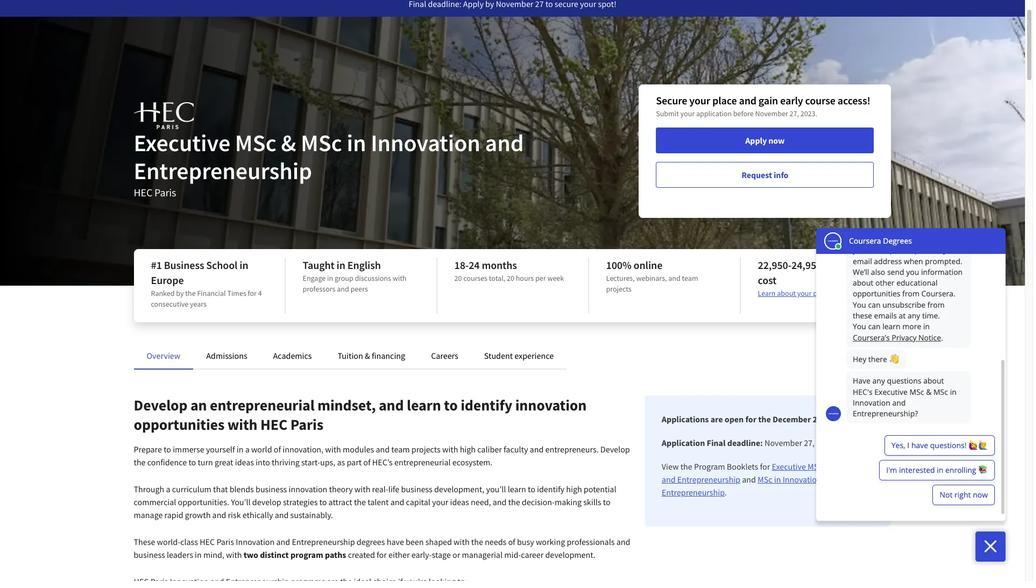 Task type: vqa. For each thing, say whether or not it's contained in the screenshot.
bottom Can
no



Task type: describe. For each thing, give the bounding box(es) containing it.
entrepreneurship inside executive msc & msc in innovation and entrepreneurship hec paris
[[134, 156, 312, 186]]

the inside these world-class hec paris innovation and entrepreneurship degrees have been shaped with the needs of busy working professionals and business leaders in mind, with
[[472, 537, 483, 548]]

hec paris logo image
[[134, 102, 194, 129]]

strategies
[[283, 497, 318, 508]]

to right skills on the right of page
[[603, 497, 611, 508]]

payment
[[814, 289, 842, 298]]

for right open
[[746, 414, 757, 425]]

innovation inside these world-class hec paris innovation and entrepreneurship degrees have been shaped with the needs of busy working professionals and business leaders in mind, with
[[236, 537, 275, 548]]

100% online lectures, webinars, and team projects
[[606, 258, 699, 294]]

application final deadline: november 27, 2023.
[[662, 438, 836, 448]]

faculty
[[504, 444, 528, 455]]

with up or
[[454, 537, 470, 548]]

msc in innovation and entrepreneurship
[[662, 474, 838, 498]]

innovation inside executive msc in innovation and entrepreneurship
[[833, 461, 872, 472]]

overview
[[147, 350, 181, 361]]

0 vertical spatial of
[[274, 444, 281, 455]]

with inside develop an entrepreneurial mindset, and learn to identify innovation opportunities with hec paris
[[228, 415, 258, 434]]

hec inside develop an entrepreneurial mindset, and learn to identify innovation opportunities with hec paris
[[261, 415, 288, 434]]

with left two
[[226, 550, 242, 560]]

total
[[848, 258, 869, 272]]

executive msc in innovation and entrepreneurship
[[662, 461, 872, 485]]

entrepreneurship inside these world-class hec paris innovation and entrepreneurship degrees have been shaped with the needs of busy working professionals and business leaders in mind, with
[[292, 537, 355, 548]]

europe
[[151, 273, 184, 287]]

projects inside 100% online lectures, webinars, and team projects
[[606, 284, 632, 294]]

learn inside develop an entrepreneurial mindset, and learn to identify innovation opportunities with hec paris
[[407, 396, 441, 415]]

team inside 100% online lectures, webinars, and team projects
[[682, 273, 699, 283]]

#1 business school in europe ranked by the financial times for 4 consecutive years
[[151, 258, 262, 309]]

2 20 from the left
[[507, 273, 515, 283]]

100%
[[606, 258, 632, 272]]

your inside through a curriculum that blends business innovation theory with real-life business development, you'll learn to identify high potential commercial opportunities. you'll develop strategies to attract the talent and capital your ideas need, and the decision-making skills to manage rapid growth and risk ethically and sustainably.
[[432, 497, 449, 508]]

entrepreneurial inside develop an entrepreneurial mindset, and learn to identify innovation opportunities with hec paris
[[210, 396, 315, 415]]

to up sustainably. on the left bottom of page
[[320, 497, 327, 508]]

1 horizontal spatial &
[[365, 350, 370, 361]]

group
[[335, 273, 354, 283]]

december
[[773, 414, 811, 425]]

in inside executive msc & msc in innovation and entrepreneurship hec paris
[[347, 128, 366, 158]]

application
[[697, 109, 732, 118]]

of inside these world-class hec paris innovation and entrepreneurship degrees have been shaped with the needs of busy working professionals and business leaders in mind, with
[[508, 537, 516, 548]]

entrepreneurship inside executive msc in innovation and entrepreneurship
[[678, 474, 741, 485]]

22,950-
[[758, 258, 792, 272]]

have
[[387, 537, 404, 548]]

& inside executive msc & msc in innovation and entrepreneurship hec paris
[[281, 128, 296, 158]]

innovation inside msc in innovation and entrepreneurship
[[783, 474, 822, 485]]

you'll
[[486, 484, 506, 495]]

or
[[453, 550, 460, 560]]

skills
[[584, 497, 602, 508]]

applications
[[662, 414, 709, 425]]

identify inside through a curriculum that blends business innovation theory with real-life business development, you'll learn to identify high potential commercial opportunities. you'll develop strategies to attract the talent and capital your ideas need, and the decision-making skills to manage rapid growth and risk ethically and sustainably.
[[537, 484, 565, 495]]

18-
[[455, 258, 469, 272]]

tuition & financing link
[[338, 350, 405, 361]]

careers
[[431, 350, 459, 361]]

early
[[781, 94, 804, 107]]

ranked
[[151, 289, 175, 298]]

in inside executive msc in innovation and entrepreneurship
[[825, 461, 831, 472]]

modules
[[343, 444, 374, 455]]

your inside 22,950-24,950 euro total cost learn about your payment options
[[798, 289, 812, 298]]

career
[[521, 550, 544, 560]]

view
[[662, 461, 679, 472]]

applications are open for the december 2023 cohort!
[[662, 414, 861, 425]]

mindset,
[[318, 396, 376, 415]]

tuition
[[338, 350, 363, 361]]

your up application
[[690, 94, 711, 107]]

gain
[[759, 94, 779, 107]]

a inside through a curriculum that blends business innovation theory with real-life business development, you'll learn to identify high potential commercial opportunities. you'll develop strategies to attract the talent and capital your ideas need, and the decision-making skills to manage rapid growth and risk ethically and sustainably.
[[166, 484, 170, 495]]

and inside secure your place and gain early course access! submit your application before november 27, 2023.
[[739, 94, 757, 107]]

a inside prepare to immerse yourself in a world of innovation, with modules and team projects with high caliber faculty and entrepreneurs. develop the confidence to turn great ideas into thriving start-ups, as part of hec's entrepreneurial ecosystem.
[[245, 444, 250, 455]]

and inside executive msc & msc in innovation and entrepreneurship hec paris
[[485, 128, 524, 158]]

potential
[[584, 484, 617, 495]]

and inside taught in english engage in group discussions with professors and peers
[[337, 284, 349, 294]]

cohort!
[[833, 414, 861, 425]]

november inside secure your place and gain early course access! submit your application before november 27, 2023.
[[756, 109, 789, 118]]

opportunities
[[134, 415, 225, 434]]

admissions link
[[206, 350, 247, 361]]

ideas inside prepare to immerse yourself in a world of innovation, with modules and team projects with high caliber faculty and entrepreneurs. develop the confidence to turn great ideas into thriving start-ups, as part of hec's entrepreneurial ecosystem.
[[235, 457, 254, 468]]

and inside executive msc in innovation and entrepreneurship
[[662, 474, 676, 485]]

final
[[707, 438, 726, 448]]

and inside develop an entrepreneurial mindset, and learn to identify innovation opportunities with hec paris
[[379, 396, 404, 415]]

attract
[[329, 497, 352, 508]]

high inside through a curriculum that blends business innovation theory with real-life business development, you'll learn to identify high potential commercial opportunities. you'll develop strategies to attract the talent and capital your ideas need, and the decision-making skills to manage rapid growth and risk ethically and sustainably.
[[567, 484, 582, 495]]

4
[[258, 289, 262, 298]]

team inside prepare to immerse yourself in a world of innovation, with modules and team projects with high caliber faculty and entrepreneurs. develop the confidence to turn great ideas into thriving start-ups, as part of hec's entrepreneurial ecosystem.
[[392, 444, 410, 455]]

peers
[[351, 284, 368, 294]]

program
[[291, 550, 323, 560]]

discussions
[[355, 273, 391, 283]]

professors
[[303, 284, 336, 294]]

academics link
[[273, 350, 312, 361]]

capital
[[406, 497, 431, 508]]

been
[[406, 537, 424, 548]]

immerse
[[173, 444, 204, 455]]

the inside prepare to immerse yourself in a world of innovation, with modules and team projects with high caliber faculty and entrepreneurs. develop the confidence to turn great ideas into thriving start-ups, as part of hec's entrepreneurial ecosystem.
[[134, 457, 146, 468]]

executive for in
[[772, 461, 806, 472]]

theory
[[329, 484, 353, 495]]

paris inside these world-class hec paris innovation and entrepreneurship degrees have been shaped with the needs of busy working professionals and business leaders in mind, with
[[217, 537, 234, 548]]

to up confidence
[[164, 444, 171, 455]]

innovation,
[[283, 444, 324, 455]]

hec inside executive msc & msc in innovation and entrepreneurship hec paris
[[134, 186, 152, 199]]

distinct
[[260, 550, 289, 560]]

1 20 from the left
[[455, 273, 462, 283]]

total,
[[489, 273, 506, 283]]

rapid
[[165, 510, 183, 521]]

executive msc & msc in innovation and entrepreneurship hec paris
[[134, 128, 524, 199]]

apply
[[746, 135, 767, 146]]

blends
[[230, 484, 254, 495]]

the left december
[[759, 414, 771, 425]]

as
[[337, 457, 345, 468]]

22,950-24,950 euro total cost learn about your payment options
[[758, 258, 869, 298]]

to up decision-
[[528, 484, 536, 495]]

with up the "ecosystem." at bottom
[[442, 444, 458, 455]]

in inside the #1 business school in europe ranked by the financial times for 4 consecutive years
[[240, 258, 248, 272]]

the left decision-
[[509, 497, 520, 508]]

request info
[[742, 170, 789, 180]]

school
[[206, 258, 238, 272]]

week
[[548, 273, 564, 283]]

in inside prepare to immerse yourself in a world of innovation, with modules and team projects with high caliber faculty and entrepreneurs. develop the confidence to turn great ideas into thriving start-ups, as part of hec's entrepreneurial ecosystem.
[[237, 444, 244, 455]]

msc in innovation and entrepreneurship link
[[662, 474, 838, 498]]

apply now button
[[656, 128, 875, 153]]

27, inside secure your place and gain early course access! submit your application before november 27, 2023.
[[790, 109, 799, 118]]

msc inside msc in innovation and entrepreneurship
[[758, 474, 773, 485]]

the left talent
[[354, 497, 366, 508]]

shaped
[[426, 537, 452, 548]]

financial
[[197, 289, 226, 298]]

with inside taught in english engage in group discussions with professors and peers
[[393, 273, 407, 283]]

with up ups,
[[325, 444, 341, 455]]

ups,
[[320, 457, 336, 468]]

hours
[[516, 273, 534, 283]]

program
[[694, 461, 726, 472]]



Task type: locate. For each thing, give the bounding box(es) containing it.
of
[[274, 444, 281, 455], [364, 457, 371, 468], [508, 537, 516, 548]]

high up making
[[567, 484, 582, 495]]

1 horizontal spatial 27,
[[804, 438, 815, 448]]

msc
[[235, 128, 277, 158], [301, 128, 342, 158], [808, 461, 823, 472], [758, 474, 773, 485]]

&
[[281, 128, 296, 158], [365, 350, 370, 361]]

the right the view
[[681, 461, 693, 472]]

and inside msc in innovation and entrepreneurship
[[824, 474, 838, 485]]

0 vertical spatial entrepreneurial
[[210, 396, 315, 415]]

november down december
[[765, 438, 803, 448]]

0 horizontal spatial innovation
[[289, 484, 328, 495]]

2023
[[813, 414, 831, 425]]

view the program booklets for
[[662, 461, 772, 472]]

request info button
[[656, 162, 875, 188]]

tuition & financing
[[338, 350, 405, 361]]

the
[[185, 289, 196, 298], [759, 414, 771, 425], [134, 457, 146, 468], [681, 461, 693, 472], [354, 497, 366, 508], [509, 497, 520, 508], [472, 537, 483, 548]]

ethically
[[243, 510, 273, 521]]

to down careers
[[444, 396, 458, 415]]

entrepreneurship inside msc in innovation and entrepreneurship
[[662, 487, 725, 498]]

for inside the #1 business school in europe ranked by the financial times for 4 consecutive years
[[248, 289, 257, 298]]

2 vertical spatial paris
[[217, 537, 234, 548]]

1 vertical spatial executive
[[772, 461, 806, 472]]

1 vertical spatial of
[[364, 457, 371, 468]]

two
[[244, 550, 258, 560]]

executive msc in innovation and entrepreneurship link
[[662, 461, 872, 485]]

courses
[[464, 273, 488, 283]]

that
[[213, 484, 228, 495]]

busy
[[517, 537, 534, 548]]

1 vertical spatial learn
[[508, 484, 526, 495]]

the right 'by'
[[185, 289, 196, 298]]

a left the world
[[245, 444, 250, 455]]

ideas
[[235, 457, 254, 468], [450, 497, 469, 508]]

ideas down development,
[[450, 497, 469, 508]]

1 horizontal spatial hec
[[200, 537, 215, 548]]

sustainably.
[[290, 510, 333, 521]]

and
[[739, 94, 757, 107], [485, 128, 524, 158], [669, 273, 681, 283], [337, 284, 349, 294], [379, 396, 404, 415], [376, 444, 390, 455], [530, 444, 544, 455], [662, 474, 676, 485], [741, 474, 758, 485], [824, 474, 838, 485], [391, 497, 405, 508], [493, 497, 507, 508], [212, 510, 226, 521], [275, 510, 289, 521], [276, 537, 290, 548], [617, 537, 631, 548]]

the up managerial
[[472, 537, 483, 548]]

these world-class hec paris innovation and entrepreneurship degrees have been shaped with the needs of busy working professionals and business leaders in mind, with
[[134, 537, 631, 560]]

prepare
[[134, 444, 162, 455]]

learn
[[407, 396, 441, 415], [508, 484, 526, 495]]

executive inside executive msc in innovation and entrepreneurship
[[772, 461, 806, 472]]

your right capital
[[432, 497, 449, 508]]

for down degrees
[[377, 550, 387, 560]]

2 horizontal spatial of
[[508, 537, 516, 548]]

business up develop
[[256, 484, 287, 495]]

0 horizontal spatial ideas
[[235, 457, 254, 468]]

business up capital
[[401, 484, 433, 495]]

0 horizontal spatial of
[[274, 444, 281, 455]]

0 horizontal spatial 27,
[[790, 109, 799, 118]]

develop inside develop an entrepreneurial mindset, and learn to identify innovation opportunities with hec paris
[[134, 396, 188, 415]]

1 vertical spatial 2023.
[[817, 438, 836, 448]]

caliber
[[478, 444, 502, 455]]

class
[[180, 537, 198, 548]]

2023. down 2023
[[817, 438, 836, 448]]

1 horizontal spatial ideas
[[450, 497, 469, 508]]

open
[[725, 414, 744, 425]]

0 horizontal spatial high
[[460, 444, 476, 455]]

learn inside through a curriculum that blends business innovation theory with real-life business development, you'll learn to identify high potential commercial opportunities. you'll develop strategies to attract the talent and capital your ideas need, and the decision-making skills to manage rapid growth and risk ethically and sustainably.
[[508, 484, 526, 495]]

team up hec's at the left bottom
[[392, 444, 410, 455]]

entrepreneurial up life
[[395, 457, 451, 468]]

of up mid- at the bottom of the page
[[508, 537, 516, 548]]

develop left an in the left of the page
[[134, 396, 188, 415]]

1 vertical spatial november
[[765, 438, 803, 448]]

20 down 18-
[[455, 273, 462, 283]]

student experience
[[484, 350, 554, 361]]

0 horizontal spatial a
[[166, 484, 170, 495]]

an
[[191, 396, 207, 415]]

euro
[[824, 258, 846, 272]]

1 vertical spatial paris
[[291, 415, 324, 434]]

executive
[[134, 128, 231, 158], [772, 461, 806, 472]]

0 horizontal spatial entrepreneurial
[[210, 396, 315, 415]]

paris inside executive msc & msc in innovation and entrepreneurship hec paris
[[155, 186, 176, 199]]

development.
[[546, 550, 596, 560]]

2 vertical spatial of
[[508, 537, 516, 548]]

1 vertical spatial &
[[365, 350, 370, 361]]

ideas left into
[[235, 457, 254, 468]]

1 vertical spatial a
[[166, 484, 170, 495]]

admissions
[[206, 350, 247, 361]]

entrepreneurial inside prepare to immerse yourself in a world of innovation, with modules and team projects with high caliber faculty and entrepreneurs. develop the confidence to turn great ideas into thriving start-ups, as part of hec's entrepreneurial ecosystem.
[[395, 457, 451, 468]]

1 horizontal spatial high
[[567, 484, 582, 495]]

business inside these world-class hec paris innovation and entrepreneurship degrees have been shaped with the needs of busy working professionals and business leaders in mind, with
[[134, 550, 165, 560]]

0 horizontal spatial &
[[281, 128, 296, 158]]

1 horizontal spatial projects
[[606, 284, 632, 294]]

taught in english engage in group discussions with professors and peers
[[303, 258, 407, 294]]

identify inside develop an entrepreneurial mindset, and learn to identify innovation opportunities with hec paris
[[461, 396, 513, 415]]

27, down 2023
[[804, 438, 815, 448]]

0 vertical spatial 2023.
[[801, 109, 818, 118]]

life
[[389, 484, 400, 495]]

0 vertical spatial executive
[[134, 128, 231, 158]]

2 horizontal spatial hec
[[261, 415, 288, 434]]

executive for &
[[134, 128, 231, 158]]

20 right the total,
[[507, 273, 515, 283]]

1 vertical spatial innovation
[[289, 484, 328, 495]]

0 horizontal spatial projects
[[412, 444, 441, 455]]

2023. inside secure your place and gain early course access! submit your application before november 27, 2023.
[[801, 109, 818, 118]]

develop up potential
[[601, 444, 630, 455]]

online
[[634, 258, 663, 272]]

0 horizontal spatial develop
[[134, 396, 188, 415]]

these
[[134, 537, 155, 548]]

to inside develop an entrepreneurial mindset, and learn to identify innovation opportunities with hec paris
[[444, 396, 458, 415]]

identify up decision-
[[537, 484, 565, 495]]

1 horizontal spatial innovation
[[516, 396, 587, 415]]

entrepreneurial up the world
[[210, 396, 315, 415]]

decision-
[[522, 497, 555, 508]]

with right the discussions
[[393, 273, 407, 283]]

business down these
[[134, 550, 165, 560]]

1 horizontal spatial of
[[364, 457, 371, 468]]

before
[[734, 109, 754, 118]]

and inside 100% online lectures, webinars, and team projects
[[669, 273, 681, 283]]

projects up development,
[[412, 444, 441, 455]]

0 vertical spatial hec
[[134, 186, 152, 199]]

1 horizontal spatial entrepreneurial
[[395, 457, 451, 468]]

0 vertical spatial high
[[460, 444, 476, 455]]

taught
[[303, 258, 335, 272]]

2 horizontal spatial paris
[[291, 415, 324, 434]]

needs
[[485, 537, 507, 548]]

opportunities.
[[178, 497, 229, 508]]

with left real- on the left of page
[[355, 484, 371, 495]]

deadline:
[[728, 438, 763, 448]]

0 vertical spatial identify
[[461, 396, 513, 415]]

paris inside develop an entrepreneurial mindset, and learn to identify innovation opportunities with hec paris
[[291, 415, 324, 434]]

20
[[455, 273, 462, 283], [507, 273, 515, 283]]

0 vertical spatial ideas
[[235, 457, 254, 468]]

high up the "ecosystem." at bottom
[[460, 444, 476, 455]]

0 vertical spatial a
[[245, 444, 250, 455]]

for left 4
[[248, 289, 257, 298]]

27, down early
[[790, 109, 799, 118]]

innovation inside through a curriculum that blends business innovation theory with real-life business development, you'll learn to identify high potential commercial opportunities. you'll develop strategies to attract the talent and capital your ideas need, and the decision-making skills to manage rapid growth and risk ethically and sustainably.
[[289, 484, 328, 495]]

early-
[[412, 550, 432, 560]]

times
[[227, 289, 246, 298]]

0 vertical spatial innovation
[[516, 396, 587, 415]]

curriculum
[[172, 484, 212, 495]]

learn right you'll
[[508, 484, 526, 495]]

options
[[843, 289, 867, 298]]

projects down lectures,
[[606, 284, 632, 294]]

1 horizontal spatial business
[[256, 484, 287, 495]]

0 vertical spatial projects
[[606, 284, 632, 294]]

ideas inside through a curriculum that blends business innovation theory with real-life business development, you'll learn to identify high potential commercial opportunities. you'll develop strategies to attract the talent and capital your ideas need, and the decision-making skills to manage rapid growth and risk ethically and sustainably.
[[450, 497, 469, 508]]

with up the world
[[228, 415, 258, 434]]

0 horizontal spatial executive
[[134, 128, 231, 158]]

manage
[[134, 510, 163, 521]]

0 horizontal spatial team
[[392, 444, 410, 455]]

1 horizontal spatial 20
[[507, 273, 515, 283]]

1 vertical spatial entrepreneurial
[[395, 457, 451, 468]]

experience
[[515, 350, 554, 361]]

1 vertical spatial hec
[[261, 415, 288, 434]]

in inside msc in innovation and entrepreneurship
[[775, 474, 781, 485]]

learn about your payment options link
[[758, 289, 867, 298]]

submit
[[656, 109, 679, 118]]

2 vertical spatial hec
[[200, 537, 215, 548]]

professionals
[[567, 537, 615, 548]]

0 vertical spatial team
[[682, 273, 699, 283]]

making
[[555, 497, 582, 508]]

1 vertical spatial ideas
[[450, 497, 469, 508]]

0 horizontal spatial hec
[[134, 186, 152, 199]]

hec inside these world-class hec paris innovation and entrepreneurship degrees have been shaped with the needs of busy working professionals and business leaders in mind, with
[[200, 537, 215, 548]]

1 vertical spatial team
[[392, 444, 410, 455]]

a up commercial
[[166, 484, 170, 495]]

need,
[[471, 497, 491, 508]]

learn down careers
[[407, 396, 441, 415]]

1 vertical spatial high
[[567, 484, 582, 495]]

0 horizontal spatial identify
[[461, 396, 513, 415]]

0 vertical spatial 27,
[[790, 109, 799, 118]]

0 vertical spatial develop
[[134, 396, 188, 415]]

0 horizontal spatial 20
[[455, 273, 462, 283]]

for right booklets
[[760, 461, 771, 472]]

.
[[725, 487, 727, 498]]

of up thriving
[[274, 444, 281, 455]]

stage
[[432, 550, 451, 560]]

learn
[[758, 289, 776, 298]]

commercial
[[134, 497, 176, 508]]

the down prepare
[[134, 457, 146, 468]]

0 horizontal spatial paris
[[155, 186, 176, 199]]

to left turn on the left bottom
[[189, 457, 196, 468]]

1 horizontal spatial identify
[[537, 484, 565, 495]]

high inside prepare to immerse yourself in a world of innovation, with modules and team projects with high caliber faculty and entrepreneurs. develop the confidence to turn great ideas into thriving start-ups, as part of hec's entrepreneurial ecosystem.
[[460, 444, 476, 455]]

1 horizontal spatial team
[[682, 273, 699, 283]]

1 vertical spatial develop
[[601, 444, 630, 455]]

risk
[[228, 510, 241, 521]]

0 horizontal spatial learn
[[407, 396, 441, 415]]

in inside these world-class hec paris innovation and entrepreneurship degrees have been shaped with the needs of busy working professionals and business leaders in mind, with
[[195, 550, 202, 560]]

english
[[348, 258, 381, 272]]

0 vertical spatial paris
[[155, 186, 176, 199]]

years
[[190, 299, 207, 309]]

1 vertical spatial projects
[[412, 444, 441, 455]]

2023. down course at the right
[[801, 109, 818, 118]]

1 vertical spatial identify
[[537, 484, 565, 495]]

innovation inside executive msc & msc in innovation and entrepreneurship hec paris
[[371, 128, 481, 158]]

1 horizontal spatial executive
[[772, 461, 806, 472]]

0 vertical spatial &
[[281, 128, 296, 158]]

1 vertical spatial 27,
[[804, 438, 815, 448]]

msc inside executive msc in innovation and entrepreneurship
[[808, 461, 823, 472]]

webinars,
[[637, 273, 667, 283]]

innovation inside develop an entrepreneurial mindset, and learn to identify innovation opportunities with hec paris
[[516, 396, 587, 415]]

innovation up strategies
[[289, 484, 328, 495]]

through a curriculum that blends business innovation theory with real-life business development, you'll learn to identify high potential commercial opportunities. you'll develop strategies to attract the talent and capital your ideas need, and the decision-making skills to manage rapid growth and risk ethically and sustainably.
[[134, 484, 617, 521]]

november down "gain"
[[756, 109, 789, 118]]

november
[[756, 109, 789, 118], [765, 438, 803, 448]]

executive inside executive msc & msc in innovation and entrepreneurship hec paris
[[134, 128, 231, 158]]

24
[[469, 258, 480, 272]]

of right part
[[364, 457, 371, 468]]

identify up caliber
[[461, 396, 513, 415]]

1 horizontal spatial learn
[[508, 484, 526, 495]]

0 horizontal spatial business
[[134, 550, 165, 560]]

two distinct program paths created for either early-stage or managerial mid-career development.
[[244, 550, 598, 560]]

yourself
[[206, 444, 235, 455]]

2 horizontal spatial business
[[401, 484, 433, 495]]

0 vertical spatial learn
[[407, 396, 441, 415]]

application
[[662, 438, 705, 448]]

team right webinars,
[[682, 273, 699, 283]]

1 horizontal spatial develop
[[601, 444, 630, 455]]

1 horizontal spatial paris
[[217, 537, 234, 548]]

innovation up "entrepreneurs."
[[516, 396, 587, 415]]

with inside through a curriculum that blends business innovation theory with real-life business development, you'll learn to identify high potential commercial opportunities. you'll develop strategies to attract the talent and capital your ideas need, and the decision-making skills to manage rapid growth and risk ethically and sustainably.
[[355, 484, 371, 495]]

18-24 months 20 courses total, 20 hours per week
[[455, 258, 564, 283]]

place
[[713, 94, 737, 107]]

lectures,
[[606, 273, 635, 283]]

consecutive
[[151, 299, 189, 309]]

entrepreneurial
[[210, 396, 315, 415], [395, 457, 451, 468]]

2023.
[[801, 109, 818, 118], [817, 438, 836, 448]]

develop inside prepare to immerse yourself in a world of innovation, with modules and team projects with high caliber faculty and entrepreneurs. develop the confidence to turn great ideas into thriving start-ups, as part of hec's entrepreneurial ecosystem.
[[601, 444, 630, 455]]

1 horizontal spatial a
[[245, 444, 250, 455]]

the inside the #1 business school in europe ranked by the financial times for 4 consecutive years
[[185, 289, 196, 298]]

careers link
[[431, 350, 459, 361]]

financing
[[372, 350, 405, 361]]

0 vertical spatial november
[[756, 109, 789, 118]]

projects inside prepare to immerse yourself in a world of innovation, with modules and team projects with high caliber faculty and entrepreneurs. develop the confidence to turn great ideas into thriving start-ups, as part of hec's entrepreneurial ecosystem.
[[412, 444, 441, 455]]

your right submit
[[681, 109, 695, 118]]

your right about
[[798, 289, 812, 298]]

hec's
[[372, 457, 393, 468]]

entrepreneurship
[[134, 156, 312, 186], [678, 474, 741, 485], [662, 487, 725, 498], [292, 537, 355, 548]]

growth
[[185, 510, 211, 521]]

into
[[256, 457, 270, 468]]



